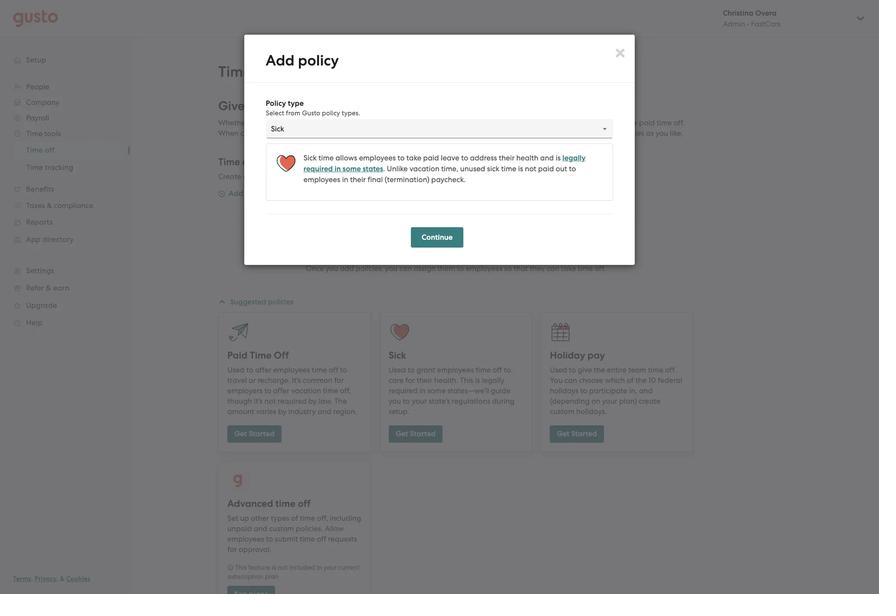 Task type: describe. For each thing, give the bounding box(es) containing it.
them
[[438, 264, 455, 273]]

mandatory sick leave policies link
[[397, 129, 499, 138]]

once you add policies, you can assign them to employees so that they can take time off.
[[306, 264, 606, 273]]

to up travel
[[246, 366, 254, 375]]

custom inside set up other types of time off, including unpaid and custom policies. allow employees to submit time off requests for approval.
[[269, 525, 294, 534]]

policies inside suggested policies tab
[[268, 298, 294, 306]]

plan
[[265, 573, 279, 581]]

policies up "them"
[[430, 248, 464, 260]]

sick for sick time allows employees to take paid leave to address their health and is
[[304, 154, 317, 162]]

allows
[[336, 154, 358, 162]]

common
[[303, 376, 333, 385]]

to down choose
[[581, 387, 588, 395]]

off, inside set up other types of time off, including unpaid and custom policies. allow employees to submit time off requests for approval.
[[317, 514, 328, 523]]

policy
[[266, 99, 286, 108]]

feature
[[248, 564, 270, 572]]

relaxing
[[275, 119, 303, 127]]

. unlike vacation time, unused sick time is not paid out to employees in their final (termination) paycheck.
[[304, 165, 577, 184]]

and inside whether they're relaxing in the sun or recuperating from a cold, your team will be happier and more productive with a little paid time off. when creating a policy, be sure to check your state's
[[526, 119, 540, 127]]

and inside set up other types of time off, including unpaid and custom policies. allow employees to submit time off requests for approval.
[[254, 525, 268, 534]]

0 horizontal spatial can
[[400, 264, 412, 273]]

get started for holiday pay
[[557, 430, 597, 439]]

1 horizontal spatial that
[[514, 264, 528, 273]]

get for paid time off
[[234, 430, 247, 439]]

2 horizontal spatial the
[[636, 376, 647, 385]]

to left grant
[[408, 366, 415, 375]]

sure
[[311, 129, 325, 138]]

plan)
[[619, 397, 637, 406]]

a up 'mandatory'
[[412, 119, 417, 127]]

2 as from the left
[[646, 129, 654, 138]]

set
[[227, 514, 238, 523]]

you left add
[[326, 264, 338, 273]]

allow
[[325, 525, 344, 534]]

legally required in some states link
[[304, 154, 586, 174]]

give your team a well-deserved break
[[218, 99, 441, 114]]

0 vertical spatial off
[[255, 63, 278, 81]]

whether they're relaxing in the sun or recuperating from a cold, your team will be happier and more productive with a little paid time off. when creating a policy, be sure to check your state's
[[218, 119, 685, 138]]

regulations
[[452, 397, 491, 406]]

1 horizontal spatial offer
[[273, 387, 290, 395]]

of inside set up other types of time off, including unpaid and custom policies. allow employees to submit time off requests for approval.
[[291, 514, 298, 523]]

0 vertical spatial team
[[277, 99, 307, 114]]

off up policies.
[[298, 498, 311, 510]]

to right "them"
[[457, 264, 464, 273]]

add
[[340, 264, 354, 273]]

address
[[470, 154, 497, 162]]

happier
[[497, 119, 524, 127]]

unlike
[[387, 165, 408, 173]]

gusto
[[302, 109, 321, 117]]

0 vertical spatial sick
[[438, 129, 451, 138]]

guide
[[491, 387, 511, 395]]

to up guide
[[504, 366, 511, 375]]

1 , from the left
[[31, 576, 33, 583]]

used for paid time off
[[227, 366, 245, 375]]

approval.
[[239, 546, 272, 554]]

a right type
[[310, 99, 318, 114]]

to inside set up other types of time off, including unpaid and custom policies. allow employees to submit time off requests for approval.
[[266, 535, 273, 544]]

policy inside policy type select from gusto policy types.
[[322, 109, 341, 117]]

started for holiday pay
[[572, 430, 597, 439]]

your up mandatory sick leave policies link
[[437, 119, 452, 127]]

state's inside "used to grant employees time off to care for their health. this is legally required in some states—we'll guide you to your state's regulations during setup."
[[429, 397, 450, 406]]

paid
[[227, 350, 248, 362]]

recharge.
[[258, 376, 290, 385]]

off up any on the left top of page
[[242, 156, 255, 168]]

1 vertical spatial will
[[466, 248, 481, 260]]

employees down appear at the right top of the page
[[466, 264, 503, 273]]

you inside "mandatory sick leave policies . you may create as many different policies as you like."
[[502, 129, 515, 138]]

setup.
[[389, 408, 410, 416]]

sun
[[325, 119, 337, 127]]

time inside time off policies create any time off policies that suit your team's needs.
[[258, 172, 273, 181]]

×
[[615, 41, 626, 63]]

legally required in some states
[[304, 154, 586, 174]]

to inside whether they're relaxing in the sun or recuperating from a cold, your team will be happier and more productive with a little paid time off. when creating a policy, be sure to check your state's
[[327, 129, 334, 138]]

employees inside set up other types of time off, including unpaid and custom policies. allow employees to submit time off requests for approval.
[[227, 535, 264, 544]]

0 horizontal spatial by
[[278, 408, 287, 416]]

type
[[288, 99, 304, 108]]

× document
[[244, 35, 635, 265]]

break
[[407, 99, 441, 114]]

some inside the legally required in some states
[[343, 165, 361, 174]]

off inside set up other types of time off, including unpaid and custom policies. allow employees to submit time off requests for approval.
[[317, 535, 326, 544]]

policy,
[[277, 129, 299, 138]]

a left policy,
[[271, 129, 275, 138]]

this feature is not included in your current subscription plan
[[227, 564, 360, 581]]

1 horizontal spatial can
[[547, 264, 559, 273]]

your
[[370, 248, 390, 260]]

started for sick
[[410, 430, 436, 439]]

create inside "mandatory sick leave policies . you may create as many different policies as you like."
[[534, 129, 555, 138]]

deserved
[[350, 99, 404, 114]]

policies.
[[296, 525, 323, 534]]

during
[[492, 397, 515, 406]]

1 horizontal spatial by
[[309, 397, 317, 406]]

to up unlike
[[398, 154, 405, 162]]

off, inside used to offer employees time off to travel or recharge. it's common for employers to offer vacation time off, though it's not required by law. the amount varies by industry and region.
[[340, 387, 351, 395]]

time inside "used to grant employees time off to care for their health. this is legally required in some states—we'll guide you to your state's regulations during setup."
[[476, 366, 491, 375]]

subscription
[[227, 573, 264, 581]]

1 vertical spatial off.
[[595, 264, 606, 273]]

× button
[[615, 41, 626, 63]]

0 horizontal spatial be
[[301, 129, 309, 138]]

holiday pay
[[550, 350, 605, 362]]

to up the unused
[[462, 154, 469, 162]]

time,
[[442, 165, 459, 173]]

the
[[334, 397, 347, 406]]

employees inside "used to grant employees time off to care for their health. this is legally required in some states—we'll guide you to your state's regulations during setup."
[[437, 366, 474, 375]]

required inside used to offer employees time off to travel or recharge. it's common for employers to offer vacation time off, though it's not required by law. the amount varies by industry and region.
[[278, 397, 307, 406]]

create inside used to give the entire team time off. you can choose which of the 10 federal holidays to participate in, and (depending on your plan) create custom holidays.
[[639, 397, 661, 406]]

sick time allows employees to take paid leave to address their health and is
[[304, 154, 561, 162]]

sick for sick
[[389, 350, 406, 362]]

pay
[[588, 350, 605, 362]]

whether
[[218, 119, 248, 127]]

with
[[600, 119, 614, 127]]

0 horizontal spatial offer
[[255, 366, 272, 375]]

started for paid time off
[[249, 430, 275, 439]]

to left give
[[569, 366, 576, 375]]

cold,
[[418, 119, 435, 127]]

to up 'setup.'
[[403, 397, 410, 406]]

get for sick
[[396, 430, 408, 439]]

0 vertical spatial their
[[499, 154, 515, 162]]

in inside whether they're relaxing in the sun or recuperating from a cold, your team will be happier and more productive with a little paid time off. when creating a policy, be sure to check your state's
[[304, 119, 311, 127]]

time for time off
[[218, 63, 252, 81]]

off up assign
[[415, 248, 428, 260]]

policies up address
[[473, 129, 499, 138]]

well-
[[321, 99, 350, 114]]

continue button
[[411, 227, 464, 248]]

states—we'll
[[448, 387, 489, 395]]

vacation inside used to offer employees time off to travel or recharge. it's common for employers to offer vacation time off, though it's not required by law. the amount varies by industry and region.
[[291, 387, 321, 395]]

give
[[578, 366, 592, 375]]

their inside . unlike vacation time, unused sick time is not paid out to employees in their final (termination) paycheck.
[[350, 175, 366, 184]]

can inside used to give the entire team time off. you can choose which of the 10 federal holidays to participate in, and (depending on your plan) create custom holidays.
[[565, 376, 577, 385]]

1 horizontal spatial take
[[561, 264, 576, 273]]

used to grant employees time off to care for their health. this is legally required in some states—we'll guide you to your state's regulations during setup.
[[389, 366, 515, 416]]

may
[[517, 129, 532, 138]]

leave inside × document
[[441, 154, 460, 162]]

suggested policies tab
[[218, 292, 694, 313]]

holidays
[[550, 387, 579, 395]]

recuperating
[[348, 119, 392, 127]]

you down your
[[385, 264, 398, 273]]

is inside "used to grant employees time off to care for their health. this is legally required in some states—we'll guide you to your state's regulations during setup."
[[475, 376, 480, 385]]

off inside used to offer employees time off to travel or recharge. it's common for employers to offer vacation time off, though it's not required by law. the amount varies by industry and region.
[[329, 366, 339, 375]]

region.
[[333, 408, 357, 416]]

law.
[[319, 397, 333, 406]]

suggested
[[230, 298, 266, 306]]

creating
[[240, 129, 269, 138]]

different
[[588, 129, 617, 138]]

is up the out
[[556, 154, 561, 162]]

0 vertical spatial policy
[[298, 52, 339, 69]]

here!
[[519, 248, 542, 260]]

including
[[330, 514, 361, 523]]

account menu element
[[712, 0, 866, 37]]

paid inside whether they're relaxing in the sun or recuperating from a cold, your team will be happier and more productive with a little paid time off. when creating a policy, be sure to check your state's
[[639, 119, 655, 127]]

0 vertical spatial leave
[[452, 129, 471, 138]]

time for time off policies create any time off policies that suit your team's needs.
[[218, 156, 240, 168]]

assign
[[414, 264, 436, 273]]

requests
[[328, 535, 357, 544]]

unpaid
[[227, 525, 252, 534]]

other
[[251, 514, 269, 523]]

terms , privacy , & cookies
[[13, 576, 90, 583]]

not inside . unlike vacation time, unused sick time is not paid out to employees in their final (termination) paycheck.
[[525, 165, 537, 173]]

needs.
[[384, 172, 407, 181]]

included
[[289, 564, 315, 572]]

is inside . unlike vacation time, unused sick time is not paid out to employees in their final (termination) paycheck.
[[519, 165, 524, 173]]

in,
[[629, 387, 638, 395]]

sick inside . unlike vacation time, unused sick time is not paid out to employees in their final (termination) paycheck.
[[488, 165, 500, 173]]

health.
[[434, 376, 458, 385]]

from inside policy type select from gusto policy types.
[[286, 109, 301, 117]]

home image
[[13, 10, 58, 27]]

0 vertical spatial be
[[487, 119, 495, 127]]

industry
[[288, 408, 316, 416]]

in inside "used to grant employees time off to care for their health. this is legally required in some states—we'll guide you to your state's regulations during setup."
[[420, 387, 426, 395]]

team inside used to give the entire team time off. you can choose which of the 10 federal holidays to participate in, and (depending on your plan) create custom holidays.
[[629, 366, 647, 375]]

amount
[[227, 408, 254, 416]]

your inside "used to grant employees time off to care for their health. this is legally required in some states—we'll guide you to your state's regulations during setup."
[[412, 397, 427, 406]]

paycheck.
[[432, 175, 466, 184]]

used to give the entire team time off. you can choose which of the 10 federal holidays to participate in, and (depending on your plan) create custom holidays.
[[550, 366, 683, 416]]



Task type: vqa. For each thing, say whether or not it's contained in the screenshot.
×
yes



Task type: locate. For each thing, give the bounding box(es) containing it.
for right care
[[406, 376, 415, 385]]

off down policies.
[[317, 535, 326, 544]]

this inside this feature is not included in your current subscription plan
[[235, 564, 247, 572]]

2 horizontal spatial can
[[565, 376, 577, 385]]

to up the
[[340, 366, 347, 375]]

2 get started from the left
[[396, 430, 436, 439]]

add policy inside "button"
[[229, 189, 266, 198]]

off, up the
[[340, 387, 351, 395]]

1 horizontal spatial vacation
[[410, 165, 440, 173]]

take inside × document
[[407, 154, 422, 162]]

1 vertical spatial required
[[389, 387, 418, 395]]

this
[[460, 376, 474, 385], [235, 564, 247, 572]]

is inside this feature is not included in your current subscription plan
[[272, 564, 276, 572]]

0 vertical spatial .
[[499, 129, 500, 138]]

0 horizontal spatial ,
[[31, 576, 33, 583]]

and inside used to offer employees time off to travel or recharge. it's common for employers to offer vacation time off, though it's not required by law. the amount varies by industry and region.
[[318, 408, 331, 416]]

from up 'mandatory'
[[394, 119, 410, 127]]

off up the 'common'
[[329, 366, 339, 375]]

can right they
[[547, 264, 559, 273]]

your inside time off policies create any time off policies that suit your team's needs.
[[343, 172, 359, 181]]

though
[[227, 397, 252, 406]]

1 horizontal spatial you
[[550, 376, 563, 385]]

module__icon___go7vc image
[[218, 191, 225, 198]]

to right the out
[[569, 165, 577, 173]]

paid time off
[[227, 350, 289, 362]]

1 horizontal spatial of
[[627, 376, 634, 385]]

not inside this feature is not included in your current subscription plan
[[278, 564, 288, 572]]

employers
[[227, 387, 263, 395]]

you left like.
[[656, 129, 668, 138]]

0 horizontal spatial you
[[502, 129, 515, 138]]

0 horizontal spatial the
[[312, 119, 324, 127]]

0 horizontal spatial take
[[407, 154, 422, 162]]

2 vertical spatial team
[[629, 366, 647, 375]]

1 horizontal spatial started
[[410, 430, 436, 439]]

employees
[[359, 154, 396, 162], [304, 175, 341, 184], [466, 264, 503, 273], [273, 366, 310, 375], [437, 366, 474, 375], [227, 535, 264, 544]]

your
[[248, 99, 274, 114], [437, 119, 452, 127], [358, 129, 373, 138], [343, 172, 359, 181], [412, 397, 427, 406], [602, 397, 618, 406], [324, 564, 337, 572]]

required inside "used to grant employees time off to care for their health. this is legally required in some states—we'll guide you to your state's regulations during setup."
[[389, 387, 418, 395]]

not up varies
[[265, 397, 276, 406]]

you up the holidays
[[550, 376, 563, 385]]

0 horizontal spatial some
[[343, 165, 361, 174]]

policy inside "button"
[[245, 189, 266, 198]]

employees down allows
[[304, 175, 341, 184]]

legally inside the legally required in some states
[[563, 154, 586, 163]]

1 horizontal spatial from
[[394, 119, 410, 127]]

paid inside . unlike vacation time, unused sick time is not paid out to employees in their final (termination) paycheck.
[[539, 165, 554, 173]]

vacation down sick time allows employees to take paid leave to address their health and is
[[410, 165, 440, 173]]

2 started from the left
[[410, 430, 436, 439]]

0 vertical spatial the
[[312, 119, 324, 127]]

for inside used to offer employees time off to travel or recharge. it's common for employers to offer vacation time off, though it's not required by law. the amount varies by industry and region.
[[334, 376, 344, 385]]

your right suit
[[343, 172, 359, 181]]

team inside whether they're relaxing in the sun or recuperating from a cold, your team will be happier and more productive with a little paid time off. when creating a policy, be sure to check your state's
[[454, 119, 472, 127]]

suggested policies
[[230, 298, 294, 306]]

as down more
[[557, 129, 565, 138]]

get down amount
[[234, 430, 247, 439]]

custom inside used to give the entire team time off. you can choose which of the 10 federal holidays to participate in, and (depending on your plan) create custom holidays.
[[550, 408, 575, 416]]

be left sure
[[301, 129, 309, 138]]

1 horizontal spatial their
[[417, 376, 433, 385]]

(termination)
[[385, 175, 430, 184]]

, left &
[[57, 576, 58, 583]]

0 horizontal spatial not
[[265, 397, 276, 406]]

for
[[334, 376, 344, 385], [406, 376, 415, 385], [227, 546, 237, 554]]

some inside "used to grant employees time off to care for their health. this is legally required in some states—we'll guide you to your state's regulations during setup."
[[428, 387, 446, 395]]

your inside this feature is not included in your current subscription plan
[[324, 564, 337, 572]]

terms
[[13, 576, 31, 583]]

your down grant
[[412, 397, 427, 406]]

state's inside whether they're relaxing in the sun or recuperating from a cold, your team will be happier and more productive with a little paid time off. when creating a policy, be sure to check your state's
[[374, 129, 396, 138]]

this up subscription
[[235, 564, 247, 572]]

it's
[[292, 376, 301, 385]]

off inside "used to grant employees time off to care for their health. this is legally required in some states—we'll guide you to your state's regulations during setup."
[[493, 366, 502, 375]]

cookies
[[66, 576, 90, 583]]

time inside . unlike vacation time, unused sick time is not paid out to employees in their final (termination) paycheck.
[[502, 165, 517, 173]]

your time off policies will appear here!
[[370, 248, 542, 260]]

1 vertical spatial offer
[[273, 387, 290, 395]]

time up 'give'
[[218, 63, 252, 81]]

1 vertical spatial sick
[[488, 165, 500, 173]]

can
[[400, 264, 412, 273], [547, 264, 559, 273], [565, 376, 577, 385]]

set up other types of time off, including unpaid and custom policies. allow employees to submit time off requests for approval.
[[227, 514, 361, 554]]

select
[[266, 109, 285, 117]]

by left law.
[[309, 397, 317, 406]]

2 horizontal spatial paid
[[639, 119, 655, 127]]

1 horizontal spatial not
[[278, 564, 288, 572]]

out
[[556, 165, 568, 173]]

3 used from the left
[[550, 366, 567, 375]]

1 started from the left
[[249, 430, 275, 439]]

not
[[525, 165, 537, 173], [265, 397, 276, 406], [278, 564, 288, 572]]

employees inside . unlike vacation time, unused sick time is not paid out to employees in their final (termination) paycheck.
[[304, 175, 341, 184]]

sick down address
[[488, 165, 500, 173]]

it's
[[254, 397, 263, 406]]

they're
[[250, 119, 273, 127]]

0 horizontal spatial state's
[[374, 129, 396, 138]]

used inside "used to grant employees time off to care for their health. this is legally required in some states—we'll guide you to your state's regulations during setup."
[[389, 366, 406, 375]]

1 vertical spatial state's
[[429, 397, 450, 406]]

mandatory
[[397, 129, 436, 138]]

privacy
[[35, 576, 57, 583]]

2 horizontal spatial their
[[499, 154, 515, 162]]

0 vertical spatial vacation
[[410, 165, 440, 173]]

time inside time off policies create any time off policies that suit your team's needs.
[[218, 156, 240, 168]]

from inside whether they're relaxing in the sun or recuperating from a cold, your team will be happier and more productive with a little paid time off. when creating a policy, be sure to check your state's
[[394, 119, 410, 127]]

2 , from the left
[[57, 576, 58, 583]]

required down sure
[[304, 165, 333, 174]]

0 horizontal spatial that
[[314, 172, 328, 181]]

be left happier
[[487, 119, 495, 127]]

0 horizontal spatial custom
[[269, 525, 294, 534]]

or up check
[[339, 119, 346, 127]]

a right with
[[616, 119, 621, 127]]

will up once you add policies, you can assign them to employees so that they can take time off.
[[466, 248, 481, 260]]

you inside "mandatory sick leave policies . you may create as many different policies as you like."
[[656, 129, 668, 138]]

the inside whether they're relaxing in the sun or recuperating from a cold, your team will be happier and more productive with a little paid time off. when creating a policy, be sure to check your state's
[[312, 119, 324, 127]]

1 vertical spatial of
[[291, 514, 298, 523]]

this inside "used to grant employees time off to care for their health. this is legally required in some states—we'll guide you to your state's regulations during setup."
[[460, 376, 474, 385]]

as left like.
[[646, 129, 654, 138]]

on
[[592, 397, 601, 406]]

suit
[[330, 172, 342, 181]]

sick up sick time allows employees to take paid leave to address their health and is
[[438, 129, 451, 138]]

offer down recharge.
[[273, 387, 290, 395]]

1 vertical spatial off
[[274, 350, 289, 362]]

offer
[[255, 366, 272, 375], [273, 387, 290, 395]]

that left suit
[[314, 172, 328, 181]]

care
[[389, 376, 404, 385]]

1 horizontal spatial sick
[[389, 350, 406, 362]]

1 horizontal spatial paid
[[539, 165, 554, 173]]

1 vertical spatial that
[[514, 264, 528, 273]]

1 vertical spatial or
[[249, 376, 256, 385]]

add policy button
[[218, 189, 266, 201]]

required inside the legally required in some states
[[304, 165, 333, 174]]

0 vertical spatial paid
[[639, 119, 655, 127]]

their inside "used to grant employees time off to care for their health. this is legally required in some states—we'll guide you to your state's regulations during setup."
[[417, 376, 433, 385]]

, left 'privacy' link
[[31, 576, 33, 583]]

not down health
[[525, 165, 537, 173]]

1 horizontal spatial state's
[[429, 397, 450, 406]]

in right suit
[[342, 175, 349, 184]]

0 vertical spatial take
[[407, 154, 422, 162]]

employees inside used to offer employees time off to travel or recharge. it's common for employers to offer vacation time off, though it's not required by law. the amount varies by industry and region.
[[273, 366, 310, 375]]

you
[[656, 129, 668, 138], [326, 264, 338, 273], [385, 264, 398, 273], [389, 397, 401, 406]]

.
[[499, 129, 500, 138], [384, 165, 385, 173]]

sick down sure
[[304, 154, 317, 162]]

started
[[249, 430, 275, 439], [410, 430, 436, 439], [572, 430, 597, 439]]

0 horizontal spatial team
[[277, 99, 307, 114]]

3 get from the left
[[557, 430, 570, 439]]

you down happier
[[502, 129, 515, 138]]

2 vertical spatial their
[[417, 376, 433, 385]]

for inside set up other types of time off, including unpaid and custom policies. allow employees to submit time off requests for approval.
[[227, 546, 237, 554]]

states
[[363, 165, 384, 174]]

2 horizontal spatial team
[[629, 366, 647, 375]]

you inside "used to grant employees time off to care for their health. this is legally required in some states—we'll guide you to your state's regulations during setup."
[[389, 397, 401, 406]]

to
[[327, 129, 334, 138], [398, 154, 405, 162], [462, 154, 469, 162], [569, 165, 577, 173], [457, 264, 464, 273], [246, 366, 254, 375], [340, 366, 347, 375], [408, 366, 415, 375], [504, 366, 511, 375], [569, 366, 576, 375], [264, 387, 272, 395], [581, 387, 588, 395], [403, 397, 410, 406], [266, 535, 273, 544]]

1 vertical spatial some
[[428, 387, 446, 395]]

. inside . unlike vacation time, unused sick time is not paid out to employees in their final (termination) paycheck.
[[384, 165, 385, 173]]

0 horizontal spatial as
[[557, 129, 565, 138]]

2 horizontal spatial for
[[406, 376, 415, 385]]

your left current
[[324, 564, 337, 572]]

take up unlike
[[407, 154, 422, 162]]

0 vertical spatial required
[[304, 165, 333, 174]]

2 vertical spatial off.
[[666, 366, 677, 375]]

1 horizontal spatial custom
[[550, 408, 575, 416]]

their down grant
[[417, 376, 433, 385]]

and inside used to give the entire team time off. you can choose which of the 10 federal holidays to participate in, and (depending on your plan) create custom holidays.
[[639, 387, 653, 395]]

sick inside × document
[[304, 154, 317, 162]]

1 horizontal spatial sick
[[488, 165, 500, 173]]

0 vertical spatial that
[[314, 172, 328, 181]]

in inside this feature is not included in your current subscription plan
[[317, 564, 322, 572]]

this up states—we'll in the right bottom of the page
[[460, 376, 474, 385]]

in down allows
[[335, 165, 341, 174]]

used for sick
[[389, 366, 406, 375]]

to down 'sun'
[[327, 129, 334, 138]]

state's down health.
[[429, 397, 450, 406]]

their left health
[[499, 154, 515, 162]]

unused
[[461, 165, 486, 173]]

&
[[60, 576, 65, 583]]

is up states—we'll in the right bottom of the page
[[475, 376, 480, 385]]

2 horizontal spatial not
[[525, 165, 537, 173]]

in inside the legally required in some states
[[335, 165, 341, 174]]

1 get from the left
[[234, 430, 247, 439]]

many
[[567, 129, 586, 138]]

2 horizontal spatial get started
[[557, 430, 597, 439]]

1 horizontal spatial as
[[646, 129, 654, 138]]

can up the holidays
[[565, 376, 577, 385]]

get started for paid time off
[[234, 430, 275, 439]]

choose
[[579, 376, 603, 385]]

off right any on the left top of page
[[275, 172, 284, 181]]

your up they're
[[248, 99, 274, 114]]

or inside used to offer employees time off to travel or recharge. it's common for employers to offer vacation time off, though it's not required by law. the amount varies by industry and region.
[[249, 376, 256, 385]]

for inside "used to grant employees time off to care for their health. this is legally required in some states—we'll guide you to your state's regulations during setup."
[[406, 376, 415, 385]]

time inside whether they're relaxing in the sun or recuperating from a cold, your team will be happier and more productive with a little paid time off. when creating a policy, be sure to check your state's
[[657, 119, 672, 127]]

any
[[243, 172, 256, 181]]

time off policies create any time off policies that suit your team's needs.
[[218, 156, 407, 181]]

get for holiday pay
[[557, 430, 570, 439]]

1 vertical spatial you
[[550, 376, 563, 385]]

sick
[[304, 154, 317, 162], [389, 350, 406, 362]]

of right types
[[291, 514, 298, 523]]

2 horizontal spatial get
[[557, 430, 570, 439]]

1 get started from the left
[[234, 430, 275, 439]]

so
[[505, 264, 512, 273]]

0 vertical spatial off.
[[674, 119, 685, 127]]

used for holiday pay
[[550, 366, 567, 375]]

will inside whether they're relaxing in the sun or recuperating from a cold, your team will be happier and more productive with a little paid time off. when creating a policy, be sure to check your state's
[[473, 119, 485, 127]]

create
[[218, 172, 241, 181]]

to down recharge.
[[264, 387, 272, 395]]

0 vertical spatial time
[[218, 63, 252, 81]]

final
[[368, 175, 383, 184]]

legally inside "used to grant employees time off to care for their health. this is legally required in some states—we'll guide you to your state's regulations during setup."
[[482, 376, 505, 385]]

time
[[657, 119, 672, 127], [319, 154, 334, 162], [502, 165, 517, 173], [258, 172, 273, 181], [392, 248, 413, 260], [578, 264, 593, 273], [312, 366, 327, 375], [476, 366, 491, 375], [648, 366, 664, 375], [323, 387, 338, 395], [276, 498, 296, 510], [300, 514, 315, 523], [300, 535, 315, 544]]

1 vertical spatial off,
[[317, 514, 328, 523]]

that inside time off policies create any time off policies that suit your team's needs.
[[314, 172, 328, 181]]

team's
[[360, 172, 382, 181]]

policies down the little on the right top of the page
[[619, 129, 645, 138]]

in down gusto
[[304, 119, 311, 127]]

1 vertical spatial from
[[394, 119, 410, 127]]

1 vertical spatial their
[[350, 175, 366, 184]]

0 horizontal spatial of
[[291, 514, 298, 523]]

the
[[312, 119, 324, 127], [594, 366, 605, 375], [636, 376, 647, 385]]

a
[[310, 99, 318, 114], [412, 119, 417, 127], [616, 119, 621, 127], [271, 129, 275, 138]]

will
[[473, 119, 485, 127], [466, 248, 481, 260]]

team right entire
[[629, 366, 647, 375]]

2 horizontal spatial started
[[572, 430, 597, 439]]

in right included
[[317, 564, 322, 572]]

2 used from the left
[[389, 366, 406, 375]]

holiday
[[550, 350, 585, 362]]

0 vertical spatial by
[[309, 397, 317, 406]]

and inside × document
[[541, 154, 554, 162]]

of inside used to give the entire team time off. you can choose which of the 10 federal holidays to participate in, and (depending on your plan) create custom holidays.
[[627, 376, 634, 385]]

and down law.
[[318, 408, 331, 416]]

0 horizontal spatial for
[[227, 546, 237, 554]]

sick up care
[[389, 350, 406, 362]]

required down care
[[389, 387, 418, 395]]

cookies button
[[66, 574, 90, 585]]

2 get from the left
[[396, 430, 408, 439]]

0 vertical spatial of
[[627, 376, 634, 385]]

used inside used to give the entire team time off. you can choose which of the 10 federal holidays to participate in, and (depending on your plan) create custom holidays.
[[550, 366, 567, 375]]

0 vertical spatial offer
[[255, 366, 272, 375]]

is down health
[[519, 165, 524, 173]]

0 vertical spatial add
[[266, 52, 295, 69]]

or inside whether they're relaxing in the sun or recuperating from a cold, your team will be happier and more productive with a little paid time off. when creating a policy, be sure to check your state's
[[339, 119, 346, 127]]

0 vertical spatial or
[[339, 119, 346, 127]]

to left the submit
[[266, 535, 273, 544]]

productive
[[561, 119, 598, 127]]

be
[[487, 119, 495, 127], [301, 129, 309, 138]]

0 vertical spatial from
[[286, 109, 301, 117]]

3 started from the left
[[572, 430, 597, 439]]

advanced time off
[[227, 498, 311, 510]]

team
[[277, 99, 307, 114], [454, 119, 472, 127], [629, 366, 647, 375]]

you inside used to give the entire team time off. you can choose which of the 10 federal holidays to participate in, and (depending on your plan) create custom holidays.
[[550, 376, 563, 385]]

1 horizontal spatial off,
[[340, 387, 351, 395]]

not inside used to offer employees time off to travel or recharge. it's common for employers to offer vacation time off, though it's not required by law. the amount varies by industry and region.
[[265, 397, 276, 406]]

leave up address
[[452, 129, 471, 138]]

in inside . unlike vacation time, unused sick time is not paid out to employees in their final (termination) paycheck.
[[342, 175, 349, 184]]

get down (depending
[[557, 430, 570, 439]]

1 vertical spatial vacation
[[291, 387, 321, 395]]

off. inside whether they're relaxing in the sun or recuperating from a cold, your team will be happier and more productive with a little paid time off. when creating a policy, be sure to check your state's
[[674, 119, 685, 127]]

policies right suggested
[[268, 298, 294, 306]]

0 horizontal spatial this
[[235, 564, 247, 572]]

used to offer employees time off to travel or recharge. it's common for employers to offer vacation time off, though it's not required by law. the amount varies by industry and region.
[[227, 366, 357, 416]]

current
[[339, 564, 360, 572]]

legally
[[563, 154, 586, 163], [482, 376, 505, 385]]

and right health
[[541, 154, 554, 162]]

the up sure
[[312, 119, 324, 127]]

participate
[[589, 387, 628, 395]]

1 horizontal spatial get
[[396, 430, 408, 439]]

holidays.
[[577, 408, 607, 416]]

3 get started from the left
[[557, 430, 597, 439]]

policies down policy,
[[258, 156, 291, 168]]

add policy inside × document
[[266, 52, 339, 69]]

that right "so"
[[514, 264, 528, 273]]

off,
[[340, 387, 351, 395], [317, 514, 328, 523]]

add inside × document
[[266, 52, 295, 69]]

employees up it's in the left of the page
[[273, 366, 310, 375]]

time up create
[[218, 156, 240, 168]]

paid left the out
[[539, 165, 554, 173]]

0 horizontal spatial paid
[[424, 154, 439, 162]]

1 horizontal spatial the
[[594, 366, 605, 375]]

policy type select from gusto policy types.
[[266, 99, 361, 117]]

to inside . unlike vacation time, unused sick time is not paid out to employees in their final (termination) paycheck.
[[569, 165, 577, 173]]

up
[[240, 514, 249, 523]]

employees up states
[[359, 154, 396, 162]]

custom down (depending
[[550, 408, 575, 416]]

get started down 'setup.'
[[396, 430, 436, 439]]

check
[[336, 129, 356, 138]]

off. inside used to give the entire team time off. you can choose which of the 10 federal holidays to participate in, and (depending on your plan) create custom holidays.
[[666, 366, 677, 375]]

from down type
[[286, 109, 301, 117]]

your inside used to give the entire team time off. you can choose which of the 10 federal holidays to participate in, and (depending on your plan) create custom holidays.
[[602, 397, 618, 406]]

1 horizontal spatial team
[[454, 119, 472, 127]]

you
[[502, 129, 515, 138], [550, 376, 563, 385]]

time inside used to give the entire team time off. you can choose which of the 10 federal holidays to participate in, and (depending on your plan) create custom holidays.
[[648, 366, 664, 375]]

0 horizontal spatial .
[[384, 165, 385, 173]]

1 horizontal spatial legally
[[563, 154, 586, 163]]

0 horizontal spatial create
[[534, 129, 555, 138]]

1 vertical spatial policy
[[322, 109, 341, 117]]

or
[[339, 119, 346, 127], [249, 376, 256, 385]]

some down health.
[[428, 387, 446, 395]]

offer up recharge.
[[255, 366, 272, 375]]

1 vertical spatial .
[[384, 165, 385, 173]]

1 as from the left
[[557, 129, 565, 138]]

off.
[[674, 119, 685, 127], [595, 264, 606, 273], [666, 366, 677, 375]]

0 vertical spatial add policy
[[266, 52, 339, 69]]

used up travel
[[227, 366, 245, 375]]

0 vertical spatial off,
[[340, 387, 351, 395]]

(depending
[[550, 397, 590, 406]]

1 vertical spatial legally
[[482, 376, 505, 385]]

vacation inside . unlike vacation time, unused sick time is not paid out to employees in their final (termination) paycheck.
[[410, 165, 440, 173]]

2 vertical spatial required
[[278, 397, 307, 406]]

appear
[[484, 248, 517, 260]]

and up "mandatory sick leave policies . you may create as many different policies as you like."
[[526, 119, 540, 127]]

2 vertical spatial time
[[250, 350, 272, 362]]

paid up . unlike vacation time, unused sick time is not paid out to employees in their final (termination) paycheck.
[[424, 154, 439, 162]]

policies left suit
[[286, 172, 312, 181]]

required up "industry"
[[278, 397, 307, 406]]

get started down varies
[[234, 430, 275, 439]]

the left 10 on the right bottom
[[636, 376, 647, 385]]

. inside "mandatory sick leave policies . you may create as many different policies as you like."
[[499, 129, 500, 138]]

1 horizontal spatial or
[[339, 119, 346, 127]]

leave
[[452, 129, 471, 138], [441, 154, 460, 162]]

1 vertical spatial by
[[278, 408, 287, 416]]

can left assign
[[400, 264, 412, 273]]

policies inside "mandatory sick leave policies . you may create as many different policies as you like."
[[619, 129, 645, 138]]

from
[[286, 109, 301, 117], [394, 119, 410, 127]]

add inside "button"
[[229, 189, 243, 198]]

advanced
[[227, 498, 273, 510]]

continue
[[422, 233, 453, 242]]

add right module__icon___go7vc
[[229, 189, 243, 198]]

1 vertical spatial be
[[301, 129, 309, 138]]

0 vertical spatial this
[[460, 376, 474, 385]]

that
[[314, 172, 328, 181], [514, 264, 528, 273]]

which
[[605, 376, 625, 385]]

1 horizontal spatial get started
[[396, 430, 436, 439]]

their left the final
[[350, 175, 366, 184]]

by
[[309, 397, 317, 406], [278, 408, 287, 416]]

1 vertical spatial time
[[218, 156, 240, 168]]

your down recuperating
[[358, 129, 373, 138]]

health
[[517, 154, 539, 162]]

1 vertical spatial not
[[265, 397, 276, 406]]

get started for sick
[[396, 430, 436, 439]]

off up recharge.
[[274, 350, 289, 362]]

1 vertical spatial take
[[561, 264, 576, 273]]

2 vertical spatial paid
[[539, 165, 554, 173]]

used inside used to offer employees time off to travel or recharge. it's common for employers to offer vacation time off, though it's not required by law. the amount varies by industry and region.
[[227, 366, 245, 375]]

1 used from the left
[[227, 366, 245, 375]]

team up relaxing on the top left of page
[[277, 99, 307, 114]]

entire
[[607, 366, 627, 375]]

or up employers
[[249, 376, 256, 385]]



